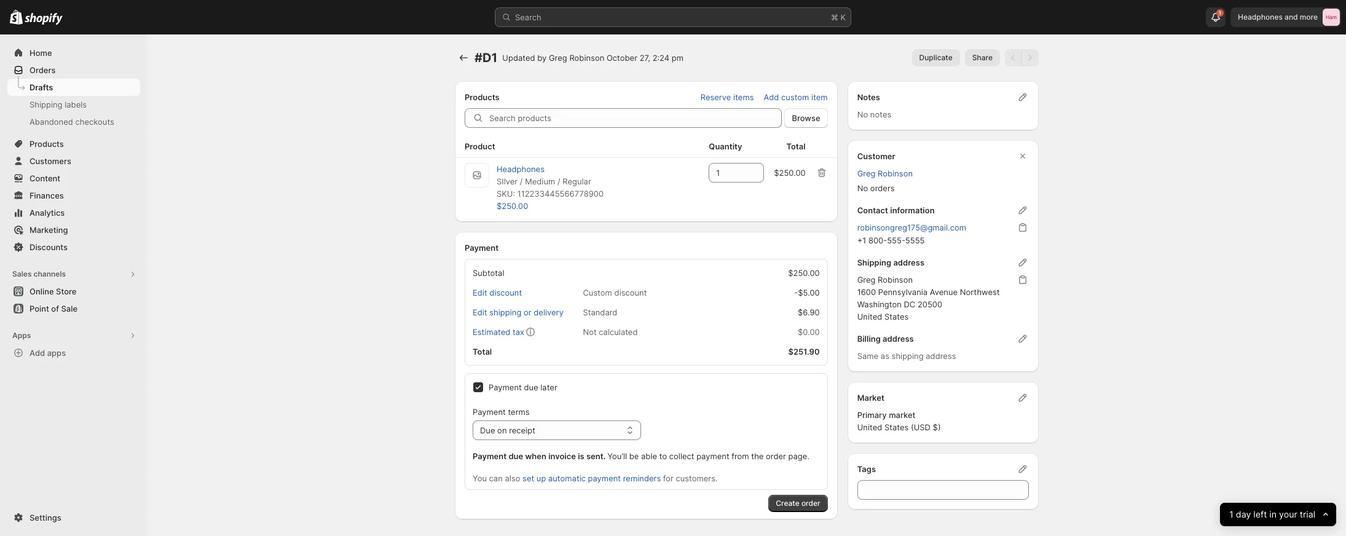 Task type: describe. For each thing, give the bounding box(es) containing it.
point of sale link
[[7, 300, 140, 317]]

sales
[[12, 269, 32, 279]]

market
[[858, 393, 885, 403]]

united inside greg robinson 1600 pennsylvania avenue northwest washington dc 20500 united states
[[858, 312, 883, 322]]

to
[[660, 451, 667, 461]]

medium
[[525, 176, 555, 186]]

as
[[881, 351, 890, 361]]

$6.90
[[798, 307, 820, 317]]

1 horizontal spatial payment
[[697, 451, 730, 461]]

add for add custom item
[[764, 92, 779, 102]]

products link
[[7, 135, 140, 152]]

shipping for shipping address
[[858, 258, 892, 267]]

robinsongreg175@gmail.com
[[858, 223, 967, 232]]

set up automatic payment reminders link
[[523, 473, 661, 483]]

-$5.00
[[795, 288, 820, 298]]

reserve items button
[[693, 89, 762, 106]]

$)
[[933, 422, 941, 432]]

share
[[973, 53, 993, 62]]

discount for edit discount
[[490, 288, 522, 298]]

drafts
[[30, 82, 53, 92]]

checkouts
[[75, 117, 114, 127]]

shipping labels link
[[7, 96, 140, 113]]

apps
[[47, 348, 66, 358]]

1 for 1 day left in your trial
[[1230, 509, 1234, 520]]

add apps button
[[7, 344, 140, 362]]

billing address
[[858, 334, 914, 344]]

headphones for silver
[[497, 164, 545, 174]]

robinson inside #d1 updated by greg robinson october 27 , 2:24 pm
[[570, 53, 605, 63]]

discounts
[[30, 242, 68, 252]]

0 horizontal spatial products
[[30, 139, 64, 149]]

share button
[[965, 49, 1000, 66]]

2 vertical spatial $250.00
[[788, 268, 820, 278]]

pennsylvania
[[878, 287, 928, 297]]

states inside greg robinson 1600 pennsylvania avenue northwest washington dc 20500 united states
[[885, 312, 909, 322]]

items
[[734, 92, 754, 102]]

reserve
[[701, 92, 731, 102]]

⌘
[[831, 12, 839, 22]]

$250.00 inside button
[[497, 201, 528, 211]]

customers link
[[7, 152, 140, 170]]

collect
[[669, 451, 695, 461]]

later
[[541, 382, 558, 392]]

abandoned
[[30, 117, 73, 127]]

primary
[[858, 410, 887, 420]]

orders
[[30, 65, 56, 75]]

edit shipping or delivery
[[473, 307, 564, 317]]

orders
[[871, 183, 895, 193]]

left
[[1254, 509, 1267, 520]]

you'll
[[608, 451, 627, 461]]

october
[[607, 53, 638, 63]]

0 horizontal spatial shopify image
[[10, 10, 23, 25]]

robinson for greg robinson no orders
[[878, 168, 913, 178]]

discount for custom discount
[[615, 288, 647, 298]]

2 vertical spatial address
[[926, 351, 956, 361]]

up
[[537, 473, 546, 483]]

quantity
[[709, 141, 742, 151]]

payment due later
[[489, 382, 558, 392]]

2 / from the left
[[558, 176, 560, 186]]

sent.
[[587, 451, 606, 461]]

you can also set up automatic payment reminders for customers.
[[473, 473, 718, 483]]

create order button
[[769, 495, 828, 512]]

800-
[[869, 235, 887, 245]]

discounts link
[[7, 239, 140, 256]]

invoice
[[549, 451, 576, 461]]

edit discount button
[[465, 284, 529, 301]]

information
[[890, 205, 935, 215]]

browse
[[792, 113, 821, 123]]

able
[[641, 451, 657, 461]]

by
[[538, 53, 547, 63]]

greg for greg robinson no orders
[[858, 168, 876, 178]]

browse button
[[785, 108, 828, 128]]

previous image
[[1008, 52, 1020, 64]]

headphones and more
[[1238, 12, 1318, 22]]

marketing
[[30, 225, 68, 235]]

from
[[732, 451, 749, 461]]

states inside primary market united states (usd $)
[[885, 422, 909, 432]]

0 vertical spatial $250.00
[[774, 168, 806, 178]]

0 vertical spatial total
[[787, 141, 806, 151]]

#d1
[[475, 50, 498, 65]]

settings link
[[7, 509, 140, 526]]

online store button
[[0, 283, 148, 300]]

112233445566778900
[[517, 189, 604, 199]]

shipping labels
[[30, 100, 87, 109]]

not
[[583, 327, 597, 337]]

custom discount
[[583, 288, 647, 298]]

custom
[[782, 92, 809, 102]]

payment for payment due when invoice is sent. you'll be able to collect payment from the order page.
[[473, 451, 507, 461]]

create
[[776, 499, 800, 508]]

when
[[525, 451, 547, 461]]

delivery
[[534, 307, 564, 317]]

receipt
[[509, 425, 535, 435]]

greg robinson no orders
[[858, 168, 913, 193]]

notes
[[871, 109, 892, 119]]

primary market united states (usd $)
[[858, 410, 941, 432]]

$251.90
[[789, 347, 820, 357]]

next image
[[1024, 52, 1037, 64]]

or
[[524, 307, 532, 317]]

northwest
[[960, 287, 1000, 297]]

1 horizontal spatial products
[[465, 92, 500, 102]]

create order
[[776, 499, 821, 508]]

#d1 updated by greg robinson october 27 , 2:24 pm
[[475, 50, 684, 65]]

shipping address
[[858, 258, 925, 267]]

1 day left in your trial button
[[1220, 503, 1337, 526]]

set
[[523, 473, 534, 483]]

payment for payment
[[465, 243, 499, 253]]

due
[[480, 425, 495, 435]]

headphones for and
[[1238, 12, 1283, 22]]

order inside button
[[802, 499, 821, 508]]

payment for payment due later
[[489, 382, 522, 392]]

(usd
[[911, 422, 931, 432]]

,
[[648, 53, 651, 63]]

+1 800-555-5555
[[858, 235, 925, 245]]



Task type: locate. For each thing, give the bounding box(es) containing it.
custom
[[583, 288, 612, 298]]

None number field
[[709, 163, 746, 183]]

edit for edit discount
[[473, 288, 487, 298]]

1 vertical spatial shipping
[[892, 351, 924, 361]]

robinson up "orders"
[[878, 168, 913, 178]]

/
[[520, 176, 523, 186], [558, 176, 560, 186]]

0 horizontal spatial 1
[[1219, 10, 1222, 16]]

0 horizontal spatial shipping
[[490, 307, 522, 317]]

payment due when invoice is sent. you'll be able to collect payment from the order page.
[[473, 451, 810, 461]]

20500
[[918, 299, 943, 309]]

0 vertical spatial due
[[524, 382, 538, 392]]

content link
[[7, 170, 140, 187]]

1 vertical spatial greg
[[858, 168, 876, 178]]

standard
[[583, 307, 618, 317]]

duplicate
[[920, 53, 953, 62]]

and
[[1285, 12, 1298, 22]]

1 vertical spatial 1
[[1230, 509, 1234, 520]]

page.
[[789, 451, 810, 461]]

0 vertical spatial add
[[764, 92, 779, 102]]

add left "custom"
[[764, 92, 779, 102]]

analytics
[[30, 208, 65, 218]]

same as shipping address
[[858, 351, 956, 361]]

greg up 1600 at the bottom right
[[858, 275, 876, 285]]

$250.00 down browse
[[774, 168, 806, 178]]

0 horizontal spatial shipping
[[30, 100, 62, 109]]

greg
[[549, 53, 567, 63], [858, 168, 876, 178], [858, 275, 876, 285]]

0 vertical spatial shipping
[[490, 307, 522, 317]]

estimated tax button
[[465, 323, 532, 341]]

united inside primary market united states (usd $)
[[858, 422, 883, 432]]

1 vertical spatial due
[[509, 451, 523, 461]]

address down 5555
[[894, 258, 925, 267]]

1 states from the top
[[885, 312, 909, 322]]

1 / from the left
[[520, 176, 523, 186]]

search
[[515, 12, 542, 22]]

edit
[[473, 288, 487, 298], [473, 307, 487, 317]]

products up customers on the top left of page
[[30, 139, 64, 149]]

greg inside #d1 updated by greg robinson october 27 , 2:24 pm
[[549, 53, 567, 63]]

1 horizontal spatial due
[[524, 382, 538, 392]]

0 vertical spatial states
[[885, 312, 909, 322]]

$250.00 button
[[489, 197, 536, 215]]

0 vertical spatial robinson
[[570, 53, 605, 63]]

greg for greg robinson 1600 pennsylvania avenue northwest washington dc 20500 united states
[[858, 275, 876, 285]]

greg inside greg robinson no orders
[[858, 168, 876, 178]]

shipping for shipping labels
[[30, 100, 62, 109]]

home link
[[7, 44, 140, 61]]

discount right the custom
[[615, 288, 647, 298]]

2:24
[[653, 53, 670, 63]]

1600
[[858, 287, 876, 297]]

payment up due
[[473, 407, 506, 417]]

payment for payment terms
[[473, 407, 506, 417]]

0 vertical spatial address
[[894, 258, 925, 267]]

pm
[[672, 53, 684, 63]]

0 vertical spatial products
[[465, 92, 500, 102]]

automatic
[[548, 473, 586, 483]]

states down dc
[[885, 312, 909, 322]]

address down 20500
[[926, 351, 956, 361]]

payment left from
[[697, 451, 730, 461]]

edit up estimated
[[473, 307, 487, 317]]

address for billing address
[[883, 334, 914, 344]]

shipping
[[490, 307, 522, 317], [892, 351, 924, 361]]

analytics link
[[7, 204, 140, 221]]

address for shipping address
[[894, 258, 925, 267]]

1 horizontal spatial order
[[802, 499, 821, 508]]

discount inside button
[[490, 288, 522, 298]]

1 vertical spatial headphones
[[497, 164, 545, 174]]

sales channels
[[12, 269, 66, 279]]

market
[[889, 410, 916, 420]]

apps button
[[7, 327, 140, 344]]

labels
[[65, 100, 87, 109]]

0 vertical spatial headphones
[[1238, 12, 1283, 22]]

the
[[752, 451, 764, 461]]

payment down sent. at the bottom
[[588, 473, 621, 483]]

finances link
[[7, 187, 140, 204]]

reserve items
[[701, 92, 754, 102]]

0 vertical spatial 1
[[1219, 10, 1222, 16]]

1 discount from the left
[[490, 288, 522, 298]]

robinson left the october
[[570, 53, 605, 63]]

$250.00 up -$5.00
[[788, 268, 820, 278]]

1 horizontal spatial discount
[[615, 288, 647, 298]]

1 horizontal spatial headphones
[[1238, 12, 1283, 22]]

headphones left the and
[[1238, 12, 1283, 22]]

total down estimated
[[473, 347, 492, 357]]

greg right by
[[549, 53, 567, 63]]

in
[[1270, 509, 1277, 520]]

robinson for greg robinson 1600 pennsylvania avenue northwest washington dc 20500 united states
[[878, 275, 913, 285]]

0 vertical spatial payment
[[697, 451, 730, 461]]

1 horizontal spatial shipping
[[858, 258, 892, 267]]

1 vertical spatial total
[[473, 347, 492, 357]]

content
[[30, 173, 60, 183]]

1 vertical spatial edit
[[473, 307, 487, 317]]

shipping inside button
[[490, 307, 522, 317]]

add left apps
[[30, 348, 45, 358]]

1 vertical spatial $250.00
[[497, 201, 528, 211]]

1 horizontal spatial total
[[787, 141, 806, 151]]

order right create
[[802, 499, 821, 508]]

2 no from the top
[[858, 183, 868, 193]]

online store link
[[7, 283, 140, 300]]

1 no from the top
[[858, 109, 868, 119]]

0 horizontal spatial /
[[520, 176, 523, 186]]

0 horizontal spatial due
[[509, 451, 523, 461]]

due
[[524, 382, 538, 392], [509, 451, 523, 461]]

add inside button
[[764, 92, 779, 102]]

shipping up the estimated tax dropdown button
[[490, 307, 522, 317]]

1 vertical spatial payment
[[588, 473, 621, 483]]

add for add apps
[[30, 348, 45, 358]]

united
[[858, 312, 883, 322], [858, 422, 883, 432]]

0 vertical spatial shipping
[[30, 100, 62, 109]]

1 horizontal spatial shopify image
[[25, 13, 63, 25]]

products down #d1
[[465, 92, 500, 102]]

1 vertical spatial shipping
[[858, 258, 892, 267]]

0 horizontal spatial discount
[[490, 288, 522, 298]]

⌘ k
[[831, 12, 846, 22]]

robinsongreg175@gmail.com button
[[850, 219, 974, 236]]

0 vertical spatial united
[[858, 312, 883, 322]]

$250.00 down sku:
[[497, 201, 528, 211]]

1 vertical spatial united
[[858, 422, 883, 432]]

None text field
[[858, 480, 1029, 500]]

2 discount from the left
[[615, 288, 647, 298]]

billing
[[858, 334, 881, 344]]

/ up 112233445566778900
[[558, 176, 560, 186]]

add custom item
[[764, 92, 828, 102]]

total down browse button
[[787, 141, 806, 151]]

greg down customer
[[858, 168, 876, 178]]

0 vertical spatial greg
[[549, 53, 567, 63]]

due for later
[[524, 382, 538, 392]]

sale
[[61, 304, 78, 314]]

for
[[663, 473, 674, 483]]

/ down headphones link
[[520, 176, 523, 186]]

address up same as shipping address at the bottom of page
[[883, 334, 914, 344]]

robinson inside greg robinson no orders
[[878, 168, 913, 178]]

updated
[[503, 53, 535, 63]]

shopify image
[[10, 10, 23, 25], [25, 13, 63, 25]]

order right the the
[[766, 451, 786, 461]]

headphones inside headphones silver / medium / regular sku: 112233445566778900
[[497, 164, 545, 174]]

is
[[578, 451, 585, 461]]

$5.00
[[798, 288, 820, 298]]

5555
[[906, 235, 925, 245]]

no inside greg robinson no orders
[[858, 183, 868, 193]]

no left notes
[[858, 109, 868, 119]]

0 horizontal spatial payment
[[588, 473, 621, 483]]

due left later
[[524, 382, 538, 392]]

robinson up pennsylvania
[[878, 275, 913, 285]]

-
[[795, 288, 798, 298]]

0 vertical spatial order
[[766, 451, 786, 461]]

duplicate button
[[912, 49, 960, 66]]

555-
[[887, 235, 906, 245]]

1 vertical spatial states
[[885, 422, 909, 432]]

1 inside dropdown button
[[1219, 10, 1222, 16]]

reminders
[[623, 473, 661, 483]]

1 vertical spatial address
[[883, 334, 914, 344]]

2 states from the top
[[885, 422, 909, 432]]

1 vertical spatial order
[[802, 499, 821, 508]]

0 horizontal spatial headphones
[[497, 164, 545, 174]]

no left "orders"
[[858, 183, 868, 193]]

1 horizontal spatial /
[[558, 176, 560, 186]]

trial
[[1300, 509, 1316, 520]]

1 vertical spatial products
[[30, 139, 64, 149]]

greg inside greg robinson 1600 pennsylvania avenue northwest washington dc 20500 united states
[[858, 275, 876, 285]]

shipping inside shipping labels link
[[30, 100, 62, 109]]

total
[[787, 141, 806, 151], [473, 347, 492, 357]]

1 horizontal spatial 1
[[1230, 509, 1234, 520]]

tax
[[513, 327, 525, 337]]

1 inside dropdown button
[[1230, 509, 1234, 520]]

2 vertical spatial robinson
[[878, 275, 913, 285]]

1 vertical spatial add
[[30, 348, 45, 358]]

shipping down 'drafts'
[[30, 100, 62, 109]]

1 for 1
[[1219, 10, 1222, 16]]

shipping down 800-
[[858, 258, 892, 267]]

robinson inside greg robinson 1600 pennsylvania avenue northwest washington dc 20500 united states
[[878, 275, 913, 285]]

states down market
[[885, 422, 909, 432]]

edit for edit shipping or delivery
[[473, 307, 487, 317]]

1 left day
[[1230, 509, 1234, 520]]

1 vertical spatial robinson
[[878, 168, 913, 178]]

0 horizontal spatial add
[[30, 348, 45, 358]]

can
[[489, 473, 503, 483]]

1 edit from the top
[[473, 288, 487, 298]]

payment up payment terms
[[489, 382, 522, 392]]

due for when
[[509, 451, 523, 461]]

edit down subtotal
[[473, 288, 487, 298]]

online
[[30, 287, 54, 296]]

avenue
[[930, 287, 958, 297]]

1 left headphones and more
[[1219, 10, 1222, 16]]

0 horizontal spatial total
[[473, 347, 492, 357]]

headphones and more image
[[1323, 9, 1340, 26]]

0 vertical spatial edit
[[473, 288, 487, 298]]

Search products text field
[[489, 108, 782, 128]]

customers
[[30, 156, 71, 166]]

1 united from the top
[[858, 312, 883, 322]]

1 vertical spatial no
[[858, 183, 868, 193]]

payment up subtotal
[[465, 243, 499, 253]]

headphones up silver
[[497, 164, 545, 174]]

orders link
[[7, 61, 140, 79]]

headphones
[[1238, 12, 1283, 22], [497, 164, 545, 174]]

due left when
[[509, 451, 523, 461]]

dc
[[904, 299, 916, 309]]

1 horizontal spatial shipping
[[892, 351, 924, 361]]

2 united from the top
[[858, 422, 883, 432]]

contact
[[858, 205, 888, 215]]

same
[[858, 351, 879, 361]]

washington
[[858, 299, 902, 309]]

2 edit from the top
[[473, 307, 487, 317]]

add inside add apps button
[[30, 348, 45, 358]]

discount up edit shipping or delivery button
[[490, 288, 522, 298]]

customer
[[858, 151, 896, 161]]

address
[[894, 258, 925, 267], [883, 334, 914, 344], [926, 351, 956, 361]]

online store
[[30, 287, 76, 296]]

united down washington
[[858, 312, 883, 322]]

payment up can
[[473, 451, 507, 461]]

subtotal
[[473, 268, 504, 278]]

united down primary
[[858, 422, 883, 432]]

0 horizontal spatial order
[[766, 451, 786, 461]]

2 vertical spatial greg
[[858, 275, 876, 285]]

0 vertical spatial no
[[858, 109, 868, 119]]

1 horizontal spatial add
[[764, 92, 779, 102]]

shipping right as
[[892, 351, 924, 361]]

tags
[[858, 464, 876, 474]]



